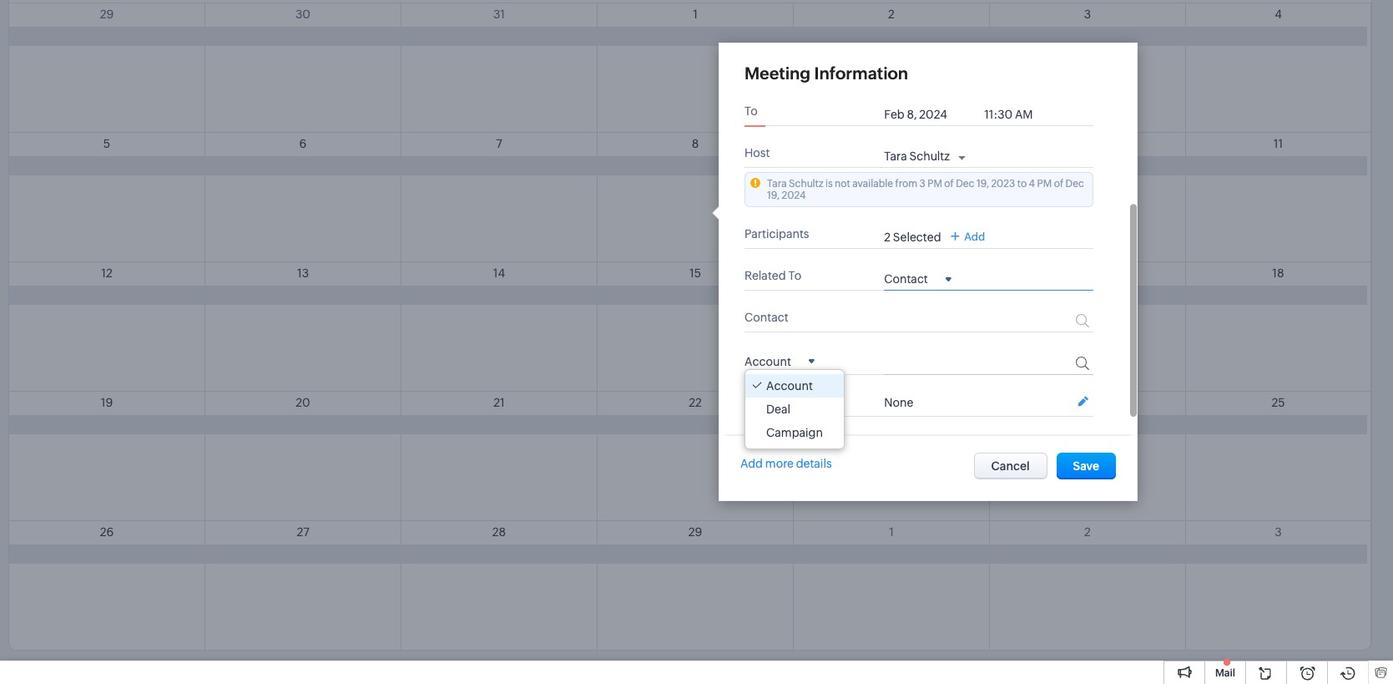 Task type: vqa. For each thing, say whether or not it's contained in the screenshot.
leftmost the 4
yes



Task type: locate. For each thing, give the bounding box(es) containing it.
to
[[745, 104, 758, 118], [789, 269, 802, 282]]

1 horizontal spatial tara
[[885, 150, 908, 163]]

pm right 'to'
[[1038, 178, 1053, 190]]

pm right from
[[928, 178, 943, 190]]

14
[[493, 266, 505, 280]]

add more details link
[[741, 457, 832, 470]]

1 horizontal spatial 4
[[1275, 8, 1283, 21]]

1 vertical spatial 2
[[885, 231, 891, 244]]

1 horizontal spatial pm
[[1038, 178, 1053, 190]]

of
[[945, 178, 955, 190], [1055, 178, 1064, 190]]

dec left 2023
[[957, 178, 975, 190]]

account inside field
[[745, 355, 792, 368]]

schultz for tara schultz is not available from 3 pm of dec 19, 2023 to 4 pm of dec 19, 2024
[[789, 178, 824, 190]]

tara down host
[[768, 178, 787, 190]]

1
[[693, 8, 698, 21], [890, 525, 894, 539]]

None button
[[974, 453, 1048, 479], [1057, 453, 1117, 479], [974, 453, 1048, 479], [1057, 453, 1117, 479]]

add
[[965, 230, 986, 243], [741, 457, 763, 470]]

schultz
[[910, 150, 950, 163], [789, 178, 824, 190]]

20
[[296, 396, 310, 409]]

13
[[297, 266, 309, 280]]

2024
[[782, 190, 806, 201]]

24
[[1081, 396, 1095, 409]]

tara schultz
[[885, 150, 950, 163]]

dec
[[957, 178, 975, 190], [1066, 178, 1085, 190]]

0 vertical spatial 29
[[100, 8, 114, 21]]

1 vertical spatial 1
[[890, 525, 894, 539]]

0 horizontal spatial to
[[745, 104, 758, 118]]

0 vertical spatial 4
[[1275, 8, 1283, 21]]

19, left 2023
[[977, 178, 990, 190]]

3 inside tara schultz is not available from 3 pm of dec 19, 2023 to 4 pm of dec 19, 2024
[[920, 178, 926, 190]]

1 horizontal spatial 3
[[1085, 8, 1092, 21]]

meeting information
[[745, 63, 909, 83]]

to right related at the top right of page
[[789, 269, 802, 282]]

0 horizontal spatial of
[[945, 178, 955, 190]]

participants
[[745, 227, 810, 241]]

0 vertical spatial 3
[[1085, 8, 1092, 21]]

dec right 'to'
[[1066, 178, 1085, 190]]

account
[[745, 355, 792, 368], [767, 379, 813, 393]]

to
[[1018, 178, 1027, 190]]

0 vertical spatial schultz
[[910, 150, 950, 163]]

details
[[796, 457, 832, 470]]

tara inside tara schultz is not available from 3 pm of dec 19, 2023 to 4 pm of dec 19, 2024
[[768, 178, 787, 190]]

0 horizontal spatial pm
[[928, 178, 943, 190]]

0 horizontal spatial 1
[[693, 8, 698, 21]]

0 vertical spatial add
[[965, 230, 986, 243]]

account up deal on the bottom right of page
[[767, 379, 813, 393]]

add left "more"
[[741, 457, 763, 470]]

1 horizontal spatial dec
[[1066, 178, 1085, 190]]

deal
[[767, 403, 791, 416]]

28
[[493, 525, 506, 539]]

29
[[100, 8, 114, 21], [689, 525, 703, 539]]

1 vertical spatial tara
[[768, 178, 787, 190]]

19,
[[977, 178, 990, 190], [768, 190, 780, 201]]

account up repeat
[[745, 355, 792, 368]]

1 vertical spatial to
[[789, 269, 802, 282]]

add right 'selected'
[[965, 230, 986, 243]]

schultz inside tara schultz is not available from 3 pm of dec 19, 2023 to 4 pm of dec 19, 2024
[[789, 178, 824, 190]]

0 horizontal spatial schultz
[[789, 178, 824, 190]]

1 horizontal spatial of
[[1055, 178, 1064, 190]]

2023
[[992, 178, 1016, 190]]

9
[[888, 137, 896, 150]]

1 vertical spatial contact
[[745, 311, 789, 324]]

19, left 2024
[[768, 190, 780, 201]]

0 horizontal spatial dec
[[957, 178, 975, 190]]

1 vertical spatial 29
[[689, 525, 703, 539]]

26
[[100, 525, 114, 539]]

host
[[745, 146, 770, 160]]

pm
[[928, 178, 943, 190], [1038, 178, 1053, 190]]

add link
[[951, 230, 986, 243]]

mmm d, yyyy text field
[[885, 108, 977, 121]]

1 horizontal spatial contact
[[885, 272, 929, 286]]

0 horizontal spatial tara
[[768, 178, 787, 190]]

11
[[1274, 137, 1284, 150]]

contact
[[885, 272, 929, 286], [745, 311, 789, 324]]

1 vertical spatial 4
[[1029, 178, 1036, 190]]

to up host
[[745, 104, 758, 118]]

1 vertical spatial add
[[741, 457, 763, 470]]

0 vertical spatial tara
[[885, 150, 908, 163]]

tara up from
[[885, 150, 908, 163]]

of right 'to'
[[1055, 178, 1064, 190]]

1 horizontal spatial schultz
[[910, 150, 950, 163]]

related
[[745, 269, 786, 282]]

0 horizontal spatial 4
[[1029, 178, 1036, 190]]

none
[[885, 396, 914, 409]]

0 horizontal spatial 3
[[920, 178, 926, 190]]

tree
[[746, 370, 844, 449]]

contact down 2 selected
[[885, 272, 929, 286]]

1 horizontal spatial add
[[965, 230, 986, 243]]

2 horizontal spatial 3
[[1276, 525, 1283, 539]]

related to
[[745, 269, 802, 282]]

is
[[826, 178, 833, 190]]

schultz left is
[[789, 178, 824, 190]]

0 vertical spatial account
[[745, 355, 792, 368]]

schultz up tara schultz is not available from 3 pm of dec 19, 2023 to 4 pm of dec 19, 2024
[[910, 150, 950, 163]]

0 horizontal spatial 29
[[100, 8, 114, 21]]

3
[[1085, 8, 1092, 21], [920, 178, 926, 190], [1276, 525, 1283, 539]]

contact down related at the top right of page
[[745, 311, 789, 324]]

1 horizontal spatial 29
[[689, 525, 703, 539]]

hh:mm a text field
[[985, 108, 1052, 121]]

campaign
[[767, 426, 823, 440]]

31
[[494, 8, 505, 21]]

1 vertical spatial schultz
[[789, 178, 824, 190]]

1 horizontal spatial 1
[[890, 525, 894, 539]]

add for add more details
[[741, 457, 763, 470]]

2 pm from the left
[[1038, 178, 1053, 190]]

0 horizontal spatial add
[[741, 457, 763, 470]]

add for add link
[[965, 230, 986, 243]]

2
[[889, 8, 895, 21], [885, 231, 891, 244], [1085, 525, 1092, 539]]

0 vertical spatial 1
[[693, 8, 698, 21]]

Contact field
[[885, 271, 952, 286]]

1 of from the left
[[945, 178, 955, 190]]

1 dec from the left
[[957, 178, 975, 190]]

2 vertical spatial 3
[[1276, 525, 1283, 539]]

of down tara schultz
[[945, 178, 955, 190]]

mail
[[1216, 667, 1236, 679]]

tara for tara schultz is not available from 3 pm of dec 19, 2023 to 4 pm of dec 19, 2024
[[768, 178, 787, 190]]

1 vertical spatial 3
[[920, 178, 926, 190]]

add more details
[[741, 457, 832, 470]]

0 vertical spatial contact
[[885, 272, 929, 286]]

tara
[[885, 150, 908, 163], [768, 178, 787, 190]]

4
[[1275, 8, 1283, 21], [1029, 178, 1036, 190]]



Task type: describe. For each thing, give the bounding box(es) containing it.
16
[[886, 266, 898, 280]]

23
[[885, 396, 899, 409]]

tara for tara schultz
[[885, 150, 908, 163]]

1 vertical spatial account
[[767, 379, 813, 393]]

22
[[689, 396, 702, 409]]

0 horizontal spatial contact
[[745, 311, 789, 324]]

7
[[496, 137, 503, 150]]

27
[[297, 525, 310, 539]]

5
[[103, 137, 110, 150]]

more
[[766, 457, 794, 470]]

from
[[896, 178, 918, 190]]

30
[[296, 8, 311, 21]]

tara schultz is not available from 3 pm of dec 19, 2023 to 4 pm of dec 19, 2024
[[768, 178, 1085, 201]]

repeat
[[745, 395, 783, 409]]

19
[[101, 396, 113, 409]]

17
[[1083, 266, 1094, 280]]

8
[[692, 137, 699, 150]]

tree containing account
[[746, 370, 844, 449]]

1 horizontal spatial to
[[789, 269, 802, 282]]

1 pm from the left
[[928, 178, 943, 190]]

selected
[[894, 231, 942, 244]]

1 horizontal spatial 19,
[[977, 178, 990, 190]]

21
[[494, 396, 505, 409]]

6
[[300, 137, 307, 150]]

15
[[690, 266, 702, 280]]

schultz for tara schultz
[[910, 150, 950, 163]]

2 vertical spatial 2
[[1085, 525, 1092, 539]]

2 selected
[[885, 231, 942, 244]]

18
[[1273, 266, 1285, 280]]

not
[[835, 178, 851, 190]]

0 vertical spatial 2
[[889, 8, 895, 21]]

available
[[853, 178, 894, 190]]

2 of from the left
[[1055, 178, 1064, 190]]

contact inside field
[[885, 272, 929, 286]]

2 dec from the left
[[1066, 178, 1085, 190]]

12
[[101, 266, 113, 280]]

0 horizontal spatial 19,
[[768, 190, 780, 201]]

meeting
[[745, 63, 811, 83]]

0 vertical spatial to
[[745, 104, 758, 118]]

25
[[1272, 396, 1286, 409]]

4 inside tara schultz is not available from 3 pm of dec 19, 2023 to 4 pm of dec 19, 2024
[[1029, 178, 1036, 190]]

information
[[815, 63, 909, 83]]

Account field
[[745, 350, 815, 370]]



